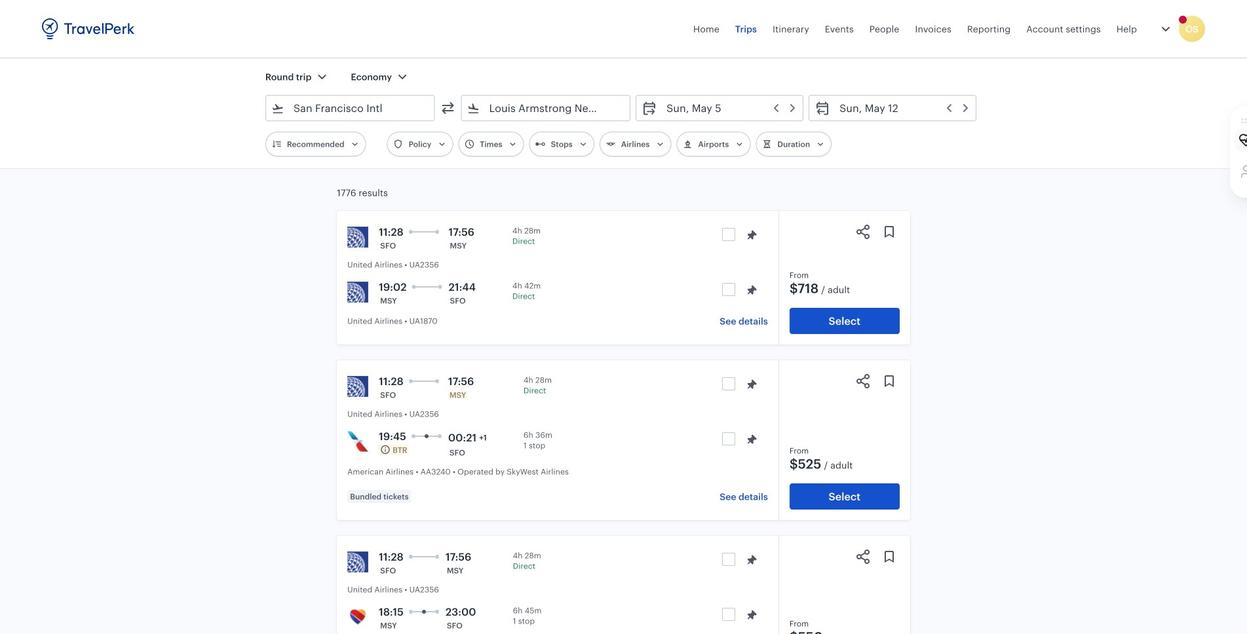 Task type: vqa. For each thing, say whether or not it's contained in the screenshot.
Depart text box
no



Task type: describe. For each thing, give the bounding box(es) containing it.
southwest airlines image
[[348, 607, 369, 628]]

american airlines image
[[348, 431, 369, 452]]

To search field
[[480, 98, 613, 119]]



Task type: locate. For each thing, give the bounding box(es) containing it.
From search field
[[284, 98, 417, 119]]

united airlines image for united airlines icon
[[348, 227, 369, 248]]

2 united airlines image from the top
[[348, 376, 369, 397]]

1 united airlines image from the top
[[348, 227, 369, 248]]

united airlines image up united airlines icon
[[348, 227, 369, 248]]

Return field
[[831, 98, 971, 119]]

united airlines image for southwest airlines image
[[348, 552, 369, 573]]

united airlines image up southwest airlines image
[[348, 552, 369, 573]]

3 united airlines image from the top
[[348, 552, 369, 573]]

Depart field
[[658, 98, 798, 119]]

united airlines image up american airlines image
[[348, 376, 369, 397]]

1 vertical spatial united airlines image
[[348, 376, 369, 397]]

0 vertical spatial united airlines image
[[348, 227, 369, 248]]

united airlines image
[[348, 282, 369, 303]]

united airlines image
[[348, 227, 369, 248], [348, 376, 369, 397], [348, 552, 369, 573]]

2 vertical spatial united airlines image
[[348, 552, 369, 573]]

united airlines image for american airlines image
[[348, 376, 369, 397]]



